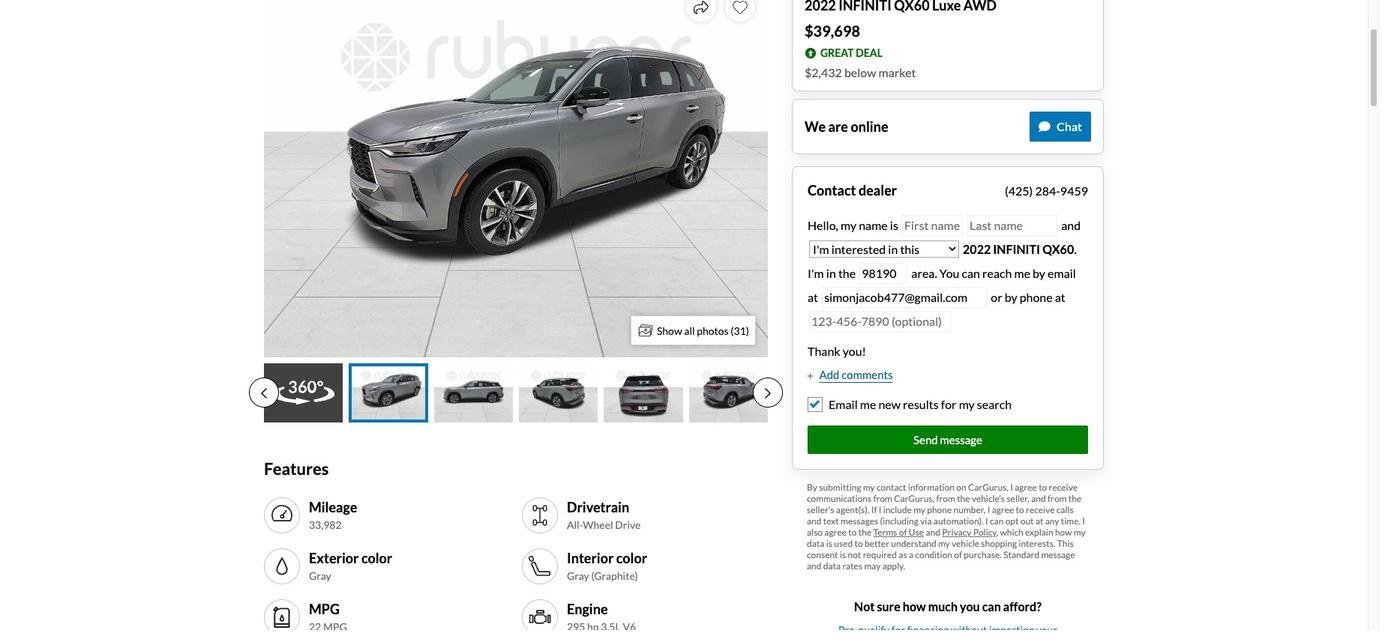 Task type: vqa. For each thing, say whether or not it's contained in the screenshot.
Wagon link
no



Task type: describe. For each thing, give the bounding box(es) containing it.
2 from from the left
[[937, 494, 956, 505]]

results
[[903, 398, 939, 412]]

color for interior color
[[616, 551, 647, 567]]

explain
[[1026, 528, 1054, 539]]

search
[[977, 398, 1012, 412]]

i right "number,"
[[988, 505, 991, 516]]

0 horizontal spatial of
[[899, 528, 907, 539]]

and left text
[[807, 516, 822, 528]]

1 horizontal spatial is
[[840, 550, 846, 561]]

9459
[[1061, 184, 1089, 198]]

market
[[879, 65, 916, 80]]

2 horizontal spatial is
[[890, 218, 899, 233]]

and right use
[[926, 528, 941, 539]]

in
[[827, 266, 836, 281]]

vehicle
[[952, 539, 980, 550]]

(31)
[[731, 324, 749, 337]]

agent(s).
[[836, 505, 870, 516]]

out
[[1021, 516, 1034, 528]]

consent
[[807, 550, 838, 561]]

2022
[[963, 242, 991, 257]]

photos
[[697, 324, 729, 337]]

the inside . i'm in the
[[839, 266, 856, 281]]

my right for
[[959, 398, 975, 412]]

0 vertical spatial receive
[[1049, 483, 1078, 494]]

qx60
[[1043, 242, 1074, 257]]

thank you!
[[808, 344, 867, 359]]

not
[[848, 550, 861, 561]]

all
[[684, 324, 695, 337]]

(425)
[[1005, 184, 1033, 198]]

view vehicle photo 2 image
[[349, 364, 428, 423]]

shopping
[[982, 539, 1017, 550]]

or
[[991, 290, 1003, 305]]

by inside 'area. you can reach me by email at'
[[1033, 266, 1046, 281]]

vehicle's
[[972, 494, 1005, 505]]

, which explain how my data is used to better understand my vehicle shopping interests. this consent is not required as a condition of purchase. standard message and data rates may apply.
[[807, 528, 1086, 573]]

message inside button
[[940, 433, 983, 447]]

comment image
[[1039, 121, 1051, 133]]

Zip code field
[[860, 263, 908, 285]]

understand
[[891, 539, 937, 550]]

mileage
[[309, 500, 357, 516]]

0 vertical spatial data
[[807, 539, 825, 550]]

.
[[1074, 242, 1077, 257]]

we
[[805, 118, 826, 135]]

. i'm in the
[[808, 242, 1077, 281]]

information
[[908, 483, 955, 494]]

gray for interior color
[[567, 570, 589, 583]]

drive
[[615, 519, 641, 532]]

my down calls
[[1074, 528, 1086, 539]]

(graphite)
[[591, 570, 638, 583]]

engine
[[567, 602, 608, 618]]

a
[[909, 550, 914, 561]]

1 vertical spatial data
[[824, 561, 841, 573]]

thank
[[808, 344, 841, 359]]

seller's
[[807, 505, 835, 516]]

you
[[940, 266, 960, 281]]

mileage image
[[270, 504, 294, 528]]

send message button
[[808, 426, 1089, 455]]

can inside 'area. you can reach me by email at'
[[962, 266, 981, 281]]

you
[[960, 600, 980, 615]]

afford?
[[1004, 600, 1042, 615]]

this
[[1058, 539, 1074, 550]]

comments
[[842, 368, 893, 382]]

chat
[[1057, 119, 1083, 134]]

prev page image
[[261, 388, 267, 400]]

message inside , which explain how my data is used to better understand my vehicle shopping interests. this consent is not required as a condition of purchase. standard message and data rates may apply.
[[1042, 550, 1075, 561]]

at inside by submitting my contact information on cargurus, i agree to receive communications from cargurus, from the vehicle's seller, and from the seller's agent(s). if i include my phone number, i agree to receive calls and text messages (including via automation). i can opt out at any time. i also agree to the
[[1036, 516, 1044, 528]]

and up .
[[1059, 218, 1081, 233]]

my left contact on the bottom right of page
[[863, 483, 875, 494]]

drivetrain
[[567, 500, 630, 516]]

chat button
[[1030, 112, 1092, 142]]

view vehicle photo 4 image
[[519, 364, 598, 423]]

terms
[[874, 528, 898, 539]]

First name field
[[902, 215, 962, 237]]

3 from from the left
[[1048, 494, 1067, 505]]

mpg
[[309, 602, 340, 618]]

share image
[[694, 0, 709, 15]]

contact
[[877, 483, 907, 494]]

(including
[[880, 516, 919, 528]]

interests.
[[1019, 539, 1056, 550]]

hello,
[[808, 218, 839, 233]]

2022 infiniti qx60
[[963, 242, 1074, 257]]

great deal
[[821, 46, 883, 59]]

gray for exterior color
[[309, 570, 331, 583]]

to down agent(s).
[[849, 528, 857, 539]]

privacy policy link
[[942, 528, 997, 539]]

1 from from the left
[[874, 494, 893, 505]]

interior
[[567, 551, 614, 567]]

my left name
[[841, 218, 857, 233]]

number,
[[954, 505, 986, 516]]

0 vertical spatial phone
[[1020, 290, 1053, 305]]

$39,698
[[805, 22, 861, 40]]

are
[[829, 118, 848, 135]]

any
[[1046, 516, 1060, 528]]

0 horizontal spatial me
[[860, 398, 877, 412]]

of inside , which explain how my data is used to better understand my vehicle shopping interests. this consent is not required as a condition of purchase. standard message and data rates may apply.
[[954, 550, 963, 561]]

can inside by submitting my contact information on cargurus, i agree to receive communications from cargurus, from the vehicle's seller, and from the seller's agent(s). if i include my phone number, i agree to receive calls and text messages (including via automation). i can opt out at any time. i also agree to the
[[990, 516, 1004, 528]]

dealer
[[859, 182, 897, 199]]

deal
[[856, 46, 883, 59]]

i'm
[[808, 266, 824, 281]]

send message
[[914, 433, 983, 447]]

for
[[941, 398, 957, 412]]

show all photos (31) link
[[631, 316, 756, 346]]

vehicle full photo image
[[264, 0, 768, 358]]

which
[[1000, 528, 1024, 539]]

contact
[[808, 182, 856, 199]]



Task type: locate. For each thing, give the bounding box(es) containing it.
color up the (graphite)
[[616, 551, 647, 567]]

0 vertical spatial of
[[899, 528, 907, 539]]

from left on
[[937, 494, 956, 505]]

agree up out
[[1015, 483, 1037, 494]]

i right vehicle's
[[1011, 483, 1013, 494]]

can
[[962, 266, 981, 281], [990, 516, 1004, 528], [983, 600, 1001, 615]]

below
[[845, 65, 877, 80]]

1 vertical spatial of
[[954, 550, 963, 561]]

0 horizontal spatial by
[[1005, 290, 1018, 305]]

1 vertical spatial agree
[[992, 505, 1015, 516]]

by left the email
[[1033, 266, 1046, 281]]

data down text
[[807, 539, 825, 550]]

0 vertical spatial message
[[940, 433, 983, 447]]

0 horizontal spatial from
[[874, 494, 893, 505]]

receive up calls
[[1049, 483, 1078, 494]]

to up which
[[1016, 505, 1025, 516]]

view vehicle photo 6 image
[[689, 364, 768, 423]]

data left "rates"
[[824, 561, 841, 573]]

0 vertical spatial me
[[1015, 266, 1031, 281]]

interior color gray (graphite)
[[567, 551, 647, 583]]

gray down exterior
[[309, 570, 331, 583]]

cargurus, up via
[[894, 494, 935, 505]]

how inside , which explain how my data is used to better understand my vehicle shopping interests. this consent is not required as a condition of purchase. standard message and data rates may apply.
[[1055, 528, 1072, 539]]

0 horizontal spatial agree
[[825, 528, 847, 539]]

1 gray from the left
[[309, 570, 331, 583]]

is right name
[[890, 218, 899, 233]]

from up any
[[1048, 494, 1067, 505]]

at right out
[[1036, 516, 1044, 528]]

from
[[874, 494, 893, 505], [937, 494, 956, 505], [1048, 494, 1067, 505]]

at inside 'area. you can reach me by email at'
[[808, 290, 819, 305]]

may
[[865, 561, 881, 573]]

2 vertical spatial can
[[983, 600, 1001, 615]]

mpg image
[[270, 606, 294, 630]]

add
[[820, 368, 840, 382]]

the up time.
[[1069, 494, 1082, 505]]

1 horizontal spatial at
[[1036, 516, 1044, 528]]

tab list
[[249, 364, 783, 423]]

0 horizontal spatial is
[[826, 539, 833, 550]]

phone down the email
[[1020, 290, 1053, 305]]

1 horizontal spatial cargurus,
[[969, 483, 1009, 494]]

1 vertical spatial can
[[990, 516, 1004, 528]]

required
[[863, 550, 897, 561]]

color for exterior color
[[362, 551, 393, 567]]

by right or
[[1005, 290, 1018, 305]]

1 horizontal spatial from
[[937, 494, 956, 505]]

infiniti
[[994, 242, 1041, 257]]

cargurus, right on
[[969, 483, 1009, 494]]

1 horizontal spatial me
[[1015, 266, 1031, 281]]

0 vertical spatial how
[[1055, 528, 1072, 539]]

agree up ,
[[992, 505, 1015, 516]]

message
[[940, 433, 983, 447], [1042, 550, 1075, 561]]

me inside 'area. you can reach me by email at'
[[1015, 266, 1031, 281]]

is left "not"
[[840, 550, 846, 561]]

2 vertical spatial agree
[[825, 528, 847, 539]]

on
[[957, 483, 967, 494]]

at down the email
[[1055, 290, 1066, 305]]

1 vertical spatial me
[[860, 398, 877, 412]]

rates
[[843, 561, 863, 573]]

plus image
[[808, 373, 814, 381]]

submitting
[[819, 483, 862, 494]]

1 vertical spatial phone
[[928, 505, 952, 516]]

i right if
[[879, 505, 882, 516]]

0 horizontal spatial how
[[903, 600, 926, 615]]

send
[[914, 433, 938, 447]]

i
[[1011, 483, 1013, 494], [879, 505, 882, 516], [988, 505, 991, 516], [986, 516, 989, 528], [1083, 516, 1086, 528]]

color inside interior color gray (graphite)
[[616, 551, 647, 567]]

sure
[[877, 600, 901, 615]]

message right send
[[940, 433, 983, 447]]

phone inside by submitting my contact information on cargurus, i agree to receive communications from cargurus, from the vehicle's seller, and from the seller's agent(s). if i include my phone number, i agree to receive calls and text messages (including via automation). i can opt out at any time. i also agree to the
[[928, 505, 952, 516]]

features
[[264, 459, 329, 479]]

add comments
[[820, 368, 893, 382]]

0 horizontal spatial message
[[940, 433, 983, 447]]

1 vertical spatial how
[[903, 600, 926, 615]]

you!
[[843, 344, 867, 359]]

color inside exterior color gray
[[362, 551, 393, 567]]

at down 'i'm'
[[808, 290, 819, 305]]

my right include
[[914, 505, 926, 516]]

seller,
[[1007, 494, 1030, 505]]

gray inside interior color gray (graphite)
[[567, 570, 589, 583]]

gray down interior at the bottom of page
[[567, 570, 589, 583]]

view vehicle photo 5 image
[[604, 364, 683, 423]]

exterior
[[309, 551, 359, 567]]

time.
[[1061, 516, 1081, 528]]

drivetrain all-wheel drive
[[567, 500, 641, 532]]

not sure how much you can afford?
[[855, 600, 1042, 615]]

1 vertical spatial message
[[1042, 550, 1075, 561]]

2 horizontal spatial from
[[1048, 494, 1067, 505]]

$2,432 below market
[[805, 65, 916, 80]]

0 vertical spatial can
[[962, 266, 981, 281]]

new
[[879, 398, 901, 412]]

is left used at the bottom of page
[[826, 539, 833, 550]]

name
[[859, 218, 888, 233]]

area. you can reach me by email at
[[808, 266, 1077, 305]]

me
[[1015, 266, 1031, 281], [860, 398, 877, 412]]

and right seller,
[[1032, 494, 1046, 505]]

the up 'automation).'
[[957, 494, 970, 505]]

terms of use link
[[874, 528, 924, 539]]

the
[[839, 266, 856, 281], [957, 494, 970, 505], [1069, 494, 1082, 505], [859, 528, 872, 539]]

view vehicle photo 1 image
[[264, 364, 343, 423]]

color right exterior
[[362, 551, 393, 567]]

all-
[[567, 519, 583, 532]]

of down 'privacy'
[[954, 550, 963, 561]]

to
[[1039, 483, 1048, 494], [1016, 505, 1025, 516], [849, 528, 857, 539], [855, 539, 863, 550]]

phone up terms of use and privacy policy
[[928, 505, 952, 516]]

Last name field
[[968, 215, 1058, 237]]

me left new
[[860, 398, 877, 412]]

1 horizontal spatial color
[[616, 551, 647, 567]]

1 color from the left
[[362, 551, 393, 567]]

text
[[824, 516, 839, 528]]

0 vertical spatial by
[[1033, 266, 1046, 281]]

and inside , which explain how my data is used to better understand my vehicle shopping interests. this consent is not required as a condition of purchase. standard message and data rates may apply.
[[807, 561, 822, 573]]

condition
[[916, 550, 953, 561]]

policy
[[974, 528, 997, 539]]

(425) 284-9459
[[1005, 184, 1089, 198]]

1 vertical spatial by
[[1005, 290, 1018, 305]]

i left ,
[[986, 516, 989, 528]]

view vehicle photo 3 image
[[434, 364, 513, 423]]

agree right the also
[[825, 528, 847, 539]]

email
[[829, 398, 858, 412]]

email me new results for my search
[[829, 398, 1012, 412]]

1 horizontal spatial by
[[1033, 266, 1046, 281]]

by submitting my contact information on cargurus, i agree to receive communications from cargurus, from the vehicle's seller, and from the seller's agent(s). if i include my phone number, i agree to receive calls and text messages (including via automation). i can opt out at any time. i also agree to the
[[807, 483, 1086, 539]]

1 vertical spatial receive
[[1026, 505, 1055, 516]]

message down explain on the right of page
[[1042, 550, 1075, 561]]

exterior color gray
[[309, 551, 393, 583]]

2 horizontal spatial agree
[[1015, 483, 1037, 494]]

2 color from the left
[[616, 551, 647, 567]]

how down calls
[[1055, 528, 1072, 539]]

apply.
[[883, 561, 905, 573]]

of left use
[[899, 528, 907, 539]]

exterior color image
[[270, 555, 294, 579]]

284-
[[1036, 184, 1061, 198]]

1 horizontal spatial of
[[954, 550, 963, 561]]

show
[[657, 324, 682, 337]]

or by phone at
[[991, 290, 1066, 305]]

how right sure
[[903, 600, 926, 615]]

0 horizontal spatial color
[[362, 551, 393, 567]]

0 horizontal spatial gray
[[309, 570, 331, 583]]

Phone (optional) telephone field
[[809, 311, 952, 333]]

1 horizontal spatial gray
[[567, 570, 589, 583]]

area.
[[912, 266, 938, 281]]

drivetrain image
[[528, 504, 552, 528]]

0 horizontal spatial cargurus,
[[894, 494, 935, 505]]

and down the also
[[807, 561, 822, 573]]

me down the 2022 infiniti qx60
[[1015, 266, 1031, 281]]

1 horizontal spatial message
[[1042, 550, 1075, 561]]

33,982
[[309, 519, 342, 532]]

purchase.
[[964, 550, 1002, 561]]

as
[[899, 550, 908, 561]]

2 gray from the left
[[567, 570, 589, 583]]

$2,432
[[805, 65, 842, 80]]

2 horizontal spatial at
[[1055, 290, 1066, 305]]

receive up explain on the right of page
[[1026, 505, 1055, 516]]

the right in
[[839, 266, 856, 281]]

from up (including
[[874, 494, 893, 505]]

1 horizontal spatial phone
[[1020, 290, 1053, 305]]

and
[[1059, 218, 1081, 233], [1032, 494, 1046, 505], [807, 516, 822, 528], [926, 528, 941, 539], [807, 561, 822, 573]]

gray inside exterior color gray
[[309, 570, 331, 583]]

0 vertical spatial agree
[[1015, 483, 1037, 494]]

receive
[[1049, 483, 1078, 494], [1026, 505, 1055, 516]]

online
[[851, 118, 889, 135]]

engine image
[[528, 606, 552, 630]]

gray
[[309, 570, 331, 583], [567, 570, 589, 583]]

of
[[899, 528, 907, 539], [954, 550, 963, 561]]

is
[[890, 218, 899, 233], [826, 539, 833, 550], [840, 550, 846, 561]]

to right seller,
[[1039, 483, 1048, 494]]

Email address email field
[[822, 287, 987, 309]]

next page image
[[765, 388, 771, 400]]

also
[[807, 528, 823, 539]]

0 horizontal spatial at
[[808, 290, 819, 305]]

1 horizontal spatial how
[[1055, 528, 1072, 539]]

contact dealer
[[808, 182, 897, 199]]

i right time.
[[1083, 516, 1086, 528]]

to inside , which explain how my data is used to better understand my vehicle shopping interests. this consent is not required as a condition of purchase. standard message and data rates may apply.
[[855, 539, 863, 550]]

interior color image
[[528, 555, 552, 579]]

0 horizontal spatial phone
[[928, 505, 952, 516]]

to right used at the bottom of page
[[855, 539, 863, 550]]

communications
[[807, 494, 872, 505]]

1 horizontal spatial agree
[[992, 505, 1015, 516]]

not
[[855, 600, 875, 615]]

used
[[834, 539, 853, 550]]

my left the vehicle
[[938, 539, 950, 550]]

much
[[929, 600, 958, 615]]

the left terms
[[859, 528, 872, 539]]

include
[[884, 505, 912, 516]]

calls
[[1057, 505, 1074, 516]]

by
[[1033, 266, 1046, 281], [1005, 290, 1018, 305]]

terms of use and privacy policy
[[874, 528, 997, 539]]

better
[[865, 539, 890, 550]]

reach
[[983, 266, 1012, 281]]



